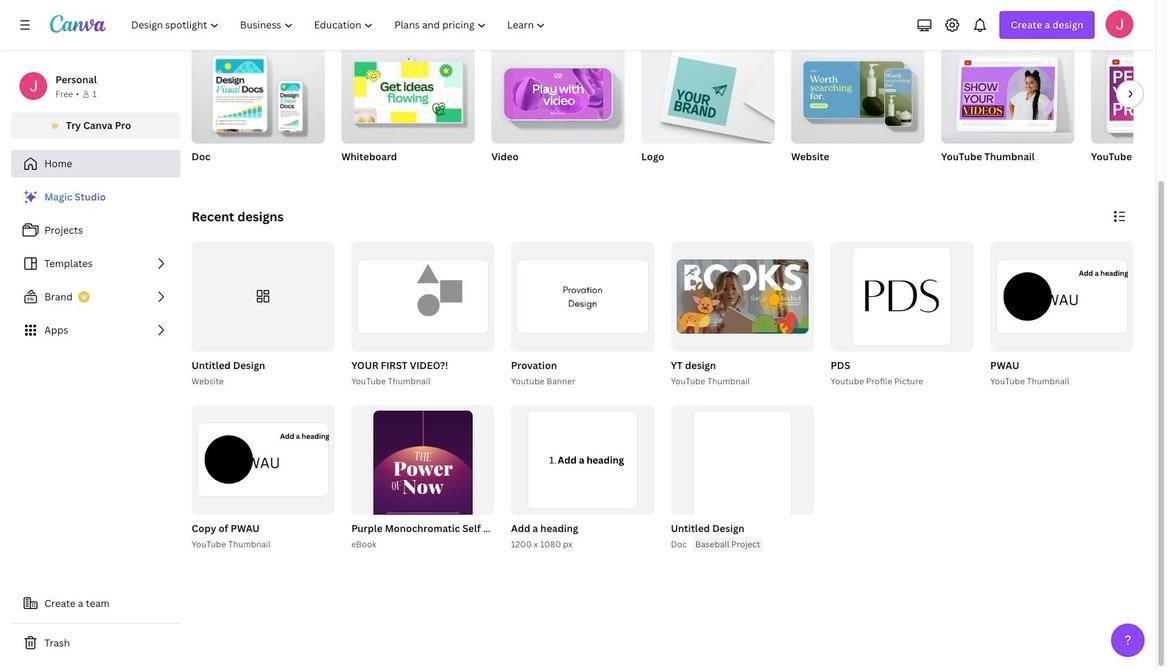 Task type: vqa. For each thing, say whether or not it's contained in the screenshot.
With within View the latest insights on your post and much more with our time- saving Canva Pro suite
no



Task type: describe. For each thing, give the bounding box(es) containing it.
james peterson image
[[1106, 10, 1134, 38]]



Task type: locate. For each thing, give the bounding box(es) containing it.
top level navigation element
[[122, 11, 558, 39]]

list
[[11, 183, 181, 344]]

group
[[192, 38, 325, 181], [192, 38, 325, 144], [342, 38, 475, 181], [342, 38, 475, 144], [642, 38, 775, 181], [642, 38, 775, 144], [792, 38, 925, 181], [792, 38, 925, 144], [941, 38, 1075, 181], [941, 38, 1075, 144], [492, 39, 625, 181], [492, 39, 625, 144], [1091, 44, 1166, 181], [1091, 44, 1166, 144], [189, 242, 335, 389], [192, 242, 335, 352], [349, 242, 495, 389], [351, 242, 495, 352], [508, 242, 654, 389], [511, 242, 654, 352], [668, 242, 814, 389], [671, 242, 814, 352], [828, 242, 974, 389], [831, 242, 974, 352], [988, 242, 1134, 389], [991, 242, 1134, 352], [189, 405, 335, 552], [349, 405, 562, 569], [351, 405, 495, 569], [508, 405, 654, 552], [511, 405, 654, 515], [668, 405, 814, 552], [671, 405, 814, 551]]



